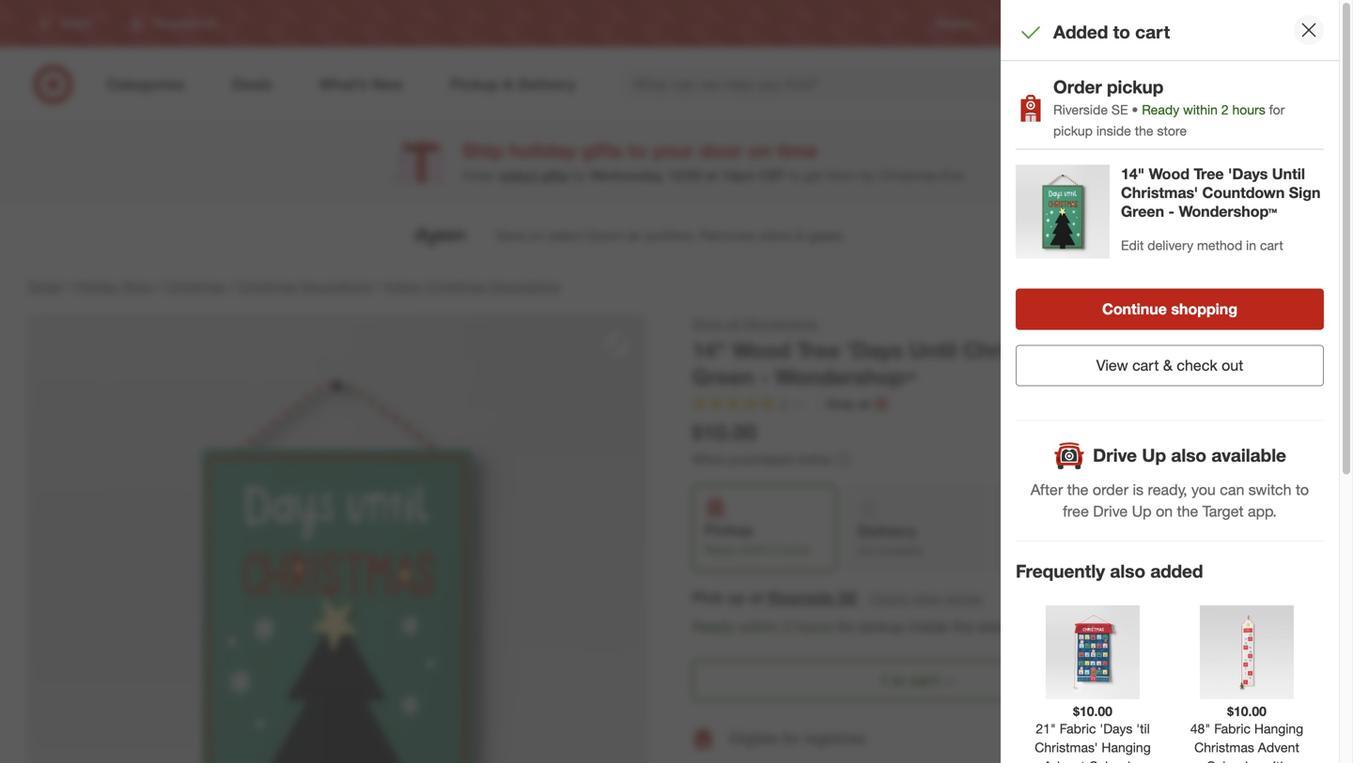 Task type: vqa. For each thing, say whether or not it's contained in the screenshot.
Target
yes



Task type: describe. For each thing, give the bounding box(es) containing it.
0 vertical spatial also
[[1171, 445, 1207, 467]]

1 vertical spatial store
[[978, 618, 1012, 636]]

find
[[1259, 16, 1280, 30]]

21" fabric 'days 'til christmas' hanging advent calendar blue/red - wondershop™ image
[[1046, 606, 1140, 700]]

add item
[[1258, 733, 1304, 747]]

2 link
[[692, 395, 807, 417]]

christmas inside ship holiday gifts to your door on time order select gifts by wednesday, 12/20 at 12pm cst to get them by christmas eve.
[[878, 167, 938, 184]]

$10.00 for $10.00
[[692, 420, 757, 446]]

riverside se • ready within 2 hours
[[1053, 101, 1269, 118]]

14" inside shop all wondershop 14" wood tree 'days until christmas' countdown sign green - wondershop™
[[692, 337, 726, 364]]

on inside ship holiday gifts to your door on time order select gifts by wednesday, 12/20 at 12pm cst to get them by christmas eve.
[[748, 139, 771, 163]]

What can we help you find? suggestions appear below search field
[[622, 64, 1089, 105]]

pick
[[692, 589, 723, 607]]

dec
[[1074, 543, 1094, 557]]

'days inside shop all wondershop 14" wood tree 'days until christmas' countdown sign green - wondershop™
[[846, 337, 903, 364]]

fabric for hanging
[[1214, 721, 1251, 738]]

2 down pick up at riverside se
[[783, 618, 791, 636]]

pickup ready within 2 hours
[[704, 522, 810, 557]]

christmas right the "indoor"
[[426, 278, 485, 295]]

them
[[827, 167, 857, 184]]

12pm
[[721, 167, 756, 184]]

when purchased online
[[692, 451, 831, 468]]

can
[[1220, 481, 1244, 499]]

1 horizontal spatial by
[[861, 167, 875, 184]]

to right added
[[1113, 21, 1130, 43]]

green inside shop all wondershop 14" wood tree 'days until christmas' countdown sign green - wondershop™
[[692, 364, 754, 391]]

registry link
[[936, 15, 977, 32]]

edit
[[1121, 237, 1144, 254]]

sign inside shop all wondershop 14" wood tree 'days until christmas' countdown sign green - wondershop™
[[1204, 337, 1250, 364]]

14" wood tree 'days until christmas' countdown sign green - wondershop™
[[1121, 165, 1321, 221]]

48" fabric hanging christmas advent calendar with gingerbread man counter white - wondershop™ image
[[1200, 606, 1294, 700]]

christmas link
[[166, 278, 225, 295]]

wood inside 14" wood tree 'days until christmas' countdown sign green - wondershop™
[[1149, 165, 1190, 183]]

available inside delivery not available
[[879, 544, 923, 558]]

advent inside $10.00 21" fabric 'days 'til christmas' hanging advent calend
[[1044, 759, 1085, 764]]

within inside pickup ready within 2 hours
[[740, 543, 769, 557]]

shopping
[[1171, 300, 1238, 319]]

2 up 14" wood tree 'days until christmas' countdown sign green - wondershop™
[[1221, 101, 1229, 118]]

wednesday,
[[590, 167, 664, 184]]

ad
[[1047, 16, 1061, 30]]

1 horizontal spatial se
[[1112, 101, 1128, 118]]

1 horizontal spatial gifts
[[582, 139, 623, 163]]

continue shopping
[[1102, 300, 1238, 319]]

pick up at riverside se
[[692, 589, 858, 607]]

2 vertical spatial within
[[739, 618, 779, 636]]

drive inside after the order is ready, you can switch to free drive up on the target app.
[[1093, 503, 1128, 521]]

target circle
[[1166, 16, 1229, 30]]

0 horizontal spatial riverside
[[768, 589, 834, 607]]

0 vertical spatial shop
[[122, 278, 154, 295]]

on inside after the order is ready, you can switch to free drive up on the target app.
[[1156, 503, 1173, 521]]

cst
[[759, 167, 785, 184]]

$10.00 21" fabric 'days 'til christmas' hanging advent calend
[[1035, 704, 1151, 764]]

not
[[858, 544, 876, 558]]

check
[[1177, 357, 1218, 375]]

fabric for 'days
[[1060, 721, 1096, 738]]

holiday
[[509, 139, 576, 163]]

app.
[[1248, 503, 1277, 521]]

time
[[777, 139, 818, 163]]

3 / from the left
[[229, 278, 234, 295]]

22
[[1098, 543, 1110, 557]]

search button
[[1076, 64, 1121, 109]]

green inside 14" wood tree 'days until christmas' countdown sign green - wondershop™
[[1121, 202, 1164, 221]]

the up free
[[1067, 481, 1089, 499]]

target circle link
[[1166, 15, 1229, 32]]

ready within 2 hours for pickup inside the store
[[692, 618, 1012, 636]]

1 vertical spatial cart
[[1260, 237, 1283, 254]]

frequently
[[1016, 561, 1105, 583]]

0 horizontal spatial by
[[572, 167, 586, 184]]

continue shopping button
[[1016, 289, 1324, 330]]

$10.00 for $10.00 48" fabric hanging christmas advent calendar wi
[[1227, 704, 1267, 720]]

christmas' for 14" wood tree 'days until christmas' countdown sign green - wondershop™
[[1121, 184, 1198, 202]]

- inside shop all wondershop 14" wood tree 'days until christmas' countdown sign green - wondershop™
[[760, 364, 769, 391]]

pickup
[[704, 522, 753, 540]]

2 vertical spatial ready
[[692, 618, 735, 636]]

•
[[1132, 101, 1138, 118]]

after the order is ready, you can switch to free drive up on the target app.
[[1031, 481, 1309, 521]]

ready,
[[1148, 481, 1187, 499]]

advent inside $10.00 48" fabric hanging christmas advent calendar wi
[[1258, 740, 1299, 756]]

your
[[653, 139, 694, 163]]

other
[[912, 590, 942, 607]]

store inside for pickup inside the store
[[1157, 123, 1187, 139]]

added
[[1151, 561, 1203, 583]]

2 decorations from the left
[[489, 278, 560, 295]]

drive up also available
[[1093, 445, 1286, 467]]

hours inside pickup ready within 2 hours
[[782, 543, 810, 557]]

order inside ship holiday gifts to your door on time order select gifts by wednesday, 12/20 at 12pm cst to get them by christmas eve.
[[462, 167, 496, 184]]

to inside after the order is ready, you can switch to free drive up on the target app.
[[1296, 481, 1309, 499]]

christmas inside $10.00 48" fabric hanging christmas advent calendar wi
[[1194, 740, 1254, 756]]

target / holiday shop / christmas / christmas decorations / indoor christmas decorations
[[27, 278, 560, 295]]

0 vertical spatial cart
[[1135, 21, 1170, 43]]

item
[[1282, 733, 1304, 747]]

you
[[1192, 481, 1216, 499]]

delivery
[[1148, 237, 1194, 254]]

1 vertical spatial for
[[837, 618, 855, 636]]

wondershop™ inside shop all wondershop 14" wood tree 'days until christmas' countdown sign green - wondershop™
[[775, 364, 917, 391]]

free
[[1063, 503, 1089, 521]]

check
[[870, 590, 908, 607]]

target for target circle
[[1166, 16, 1197, 30]]

wondershop
[[743, 316, 818, 332]]

redcard link
[[1091, 15, 1136, 32]]

eve.
[[942, 167, 966, 184]]

0 vertical spatial up
[[1142, 445, 1166, 467]]

view cart & check out
[[1096, 357, 1243, 375]]

stores
[[1284, 16, 1316, 30]]

0 horizontal spatial for
[[782, 730, 800, 749]]

pickup for order pickup
[[1107, 76, 1164, 98]]

order
[[1093, 481, 1129, 499]]

out
[[1222, 357, 1243, 375]]

hanging inside $10.00 48" fabric hanging christmas advent calendar wi
[[1254, 721, 1304, 738]]

switch
[[1249, 481, 1292, 499]]

weekly ad
[[1007, 16, 1061, 30]]

1 decorations from the left
[[301, 278, 372, 295]]

view cart & check out link
[[1016, 345, 1324, 387]]

sign inside 14" wood tree 'days until christmas' countdown sign green - wondershop™
[[1289, 184, 1321, 202]]

redcard
[[1091, 16, 1136, 30]]

ready inside pickup ready within 2 hours
[[704, 543, 736, 557]]

2 vertical spatial hours
[[795, 618, 833, 636]]

21"
[[1036, 721, 1056, 738]]

holiday
[[75, 278, 119, 295]]

holiday shop link
[[75, 278, 154, 295]]

inside inside for pickup inside the store
[[1096, 123, 1131, 139]]

door
[[699, 139, 743, 163]]

by inside get it by fri, dec 22 button
[[1041, 543, 1053, 557]]

check other stores button
[[869, 589, 983, 609]]

eligible
[[730, 730, 778, 749]]

add item button
[[1233, 725, 1312, 755]]

get it by fri, dec 22
[[1010, 543, 1110, 557]]

search
[[1076, 77, 1121, 95]]

until inside 14" wood tree 'days until christmas' countdown sign green - wondershop™
[[1272, 165, 1305, 183]]

delivery not available
[[858, 523, 923, 558]]



Task type: locate. For each thing, give the bounding box(es) containing it.
after
[[1031, 481, 1063, 499]]

0 horizontal spatial order
[[462, 167, 496, 184]]

2 vertical spatial pickup
[[860, 618, 905, 636]]

'til
[[1136, 721, 1150, 738]]

2 horizontal spatial 'days
[[1228, 165, 1268, 183]]

ship
[[462, 139, 503, 163]]

get
[[804, 167, 823, 184]]

ready right • at the right of the page
[[1142, 101, 1180, 118]]

48"
[[1190, 721, 1211, 738]]

0 vertical spatial countdown
[[1202, 184, 1285, 202]]

1 vertical spatial pickup
[[1053, 123, 1093, 139]]

1 vertical spatial tree
[[797, 337, 840, 364]]

christmas up calendar
[[1194, 740, 1254, 756]]

0 horizontal spatial pickup
[[860, 618, 905, 636]]

2 vertical spatial cart
[[1132, 357, 1159, 375]]

christmas right holiday shop link
[[166, 278, 225, 295]]

indoor
[[384, 278, 422, 295]]

se up ready within 2 hours for pickup inside the store
[[838, 589, 858, 607]]

at right only
[[858, 396, 870, 413]]

countdown
[[1202, 184, 1285, 202], [1080, 337, 1198, 364]]

0 vertical spatial gifts
[[582, 139, 623, 163]]

0 vertical spatial riverside
[[1053, 101, 1108, 118]]

christmas decorations link
[[237, 278, 372, 295]]

advertisement region
[[12, 213, 1327, 258]]

1 vertical spatial -
[[760, 364, 769, 391]]

wood
[[1149, 165, 1190, 183], [732, 337, 791, 364]]

1 horizontal spatial advent
[[1258, 740, 1299, 756]]

dialog
[[1001, 0, 1353, 764]]

0 horizontal spatial hanging
[[1102, 740, 1151, 756]]

1 horizontal spatial green
[[1121, 202, 1164, 221]]

available down delivery at the right bottom
[[879, 544, 923, 558]]

on down ready, at the right bottom of the page
[[1156, 503, 1173, 521]]

gifts up the wednesday, on the top left
[[582, 139, 623, 163]]

weekly ad link
[[1007, 15, 1061, 32]]

0 horizontal spatial at
[[705, 167, 718, 184]]

pickup up • at the right of the page
[[1107, 76, 1164, 98]]

'days for $10.00 21" fabric 'days 'til christmas' hanging advent calend
[[1100, 721, 1133, 738]]

0 horizontal spatial countdown
[[1080, 337, 1198, 364]]

calendar
[[1206, 759, 1260, 764]]

tree down wondershop
[[797, 337, 840, 364]]

0 vertical spatial christmas'
[[1121, 184, 1198, 202]]

0 horizontal spatial green
[[692, 364, 754, 391]]

hanging inside $10.00 21" fabric 'days 'til christmas' hanging advent calend
[[1102, 740, 1151, 756]]

the down the stores
[[953, 618, 974, 636]]

1 horizontal spatial fabric
[[1214, 721, 1251, 738]]

fabric inside $10.00 48" fabric hanging christmas advent calendar wi
[[1214, 721, 1251, 738]]

0 horizontal spatial $10.00
[[692, 420, 757, 446]]

hours up riverside se button
[[782, 543, 810, 557]]

for pickup inside the store
[[1053, 101, 1285, 139]]

1 horizontal spatial store
[[1157, 123, 1187, 139]]

countdown down the continue
[[1080, 337, 1198, 364]]

when
[[692, 451, 726, 468]]

the down • at the right of the page
[[1135, 123, 1154, 139]]

0 vertical spatial within
[[1183, 101, 1218, 118]]

$10.00 up 'when'
[[692, 420, 757, 446]]

order down 'ship'
[[462, 167, 496, 184]]

at right the up
[[750, 589, 763, 607]]

pickup for for pickup inside the store
[[1053, 123, 1093, 139]]

wondershop™
[[1179, 202, 1277, 221], [775, 364, 917, 391]]

riverside down search
[[1053, 101, 1108, 118]]

fabric inside $10.00 21" fabric 'days 'til christmas' hanging advent calend
[[1060, 721, 1096, 738]]

2 horizontal spatial target
[[1203, 503, 1244, 521]]

fabric right 48"
[[1214, 721, 1251, 738]]

1 vertical spatial sign
[[1204, 337, 1250, 364]]

the inside for pickup inside the store
[[1135, 123, 1154, 139]]

hours up 14" wood tree 'days until christmas' countdown sign green - wondershop™
[[1232, 101, 1266, 118]]

0 horizontal spatial store
[[978, 618, 1012, 636]]

up up ready, at the right bottom of the page
[[1142, 445, 1166, 467]]

countdown up in
[[1202, 184, 1285, 202]]

online
[[796, 451, 831, 468]]

method
[[1197, 237, 1243, 254]]

0 horizontal spatial inside
[[909, 618, 948, 636]]

tree
[[1194, 165, 1224, 183], [797, 337, 840, 364]]

continue
[[1102, 300, 1167, 319]]

0 horizontal spatial shop
[[122, 278, 154, 295]]

'days inside $10.00 21" fabric 'days 'til christmas' hanging advent calend
[[1100, 721, 1133, 738]]

0 vertical spatial available
[[1212, 445, 1286, 467]]

1 horizontal spatial target
[[1166, 16, 1197, 30]]

riverside up ready within 2 hours for pickup inside the store
[[768, 589, 834, 607]]

0 horizontal spatial wondershop™
[[775, 364, 917, 391]]

/ left christmas link
[[157, 278, 162, 295]]

by right them
[[861, 167, 875, 184]]

target for target / holiday shop / christmas / christmas decorations / indoor christmas decorations
[[27, 278, 63, 295]]

christmas' inside $10.00 21" fabric 'days 'til christmas' hanging advent calend
[[1035, 740, 1098, 756]]

by right the it
[[1041, 543, 1053, 557]]

christmas' inside 14" wood tree 'days until christmas' countdown sign green - wondershop™
[[1121, 184, 1198, 202]]

for right eligible in the bottom of the page
[[782, 730, 800, 749]]

1 fabric from the left
[[1060, 721, 1096, 738]]

gifts
[[582, 139, 623, 163], [541, 167, 568, 184]]

hours
[[1232, 101, 1266, 118], [782, 543, 810, 557], [795, 618, 833, 636]]

wood inside shop all wondershop 14" wood tree 'days until christmas' countdown sign green - wondershop™
[[732, 337, 791, 364]]

1 vertical spatial shop
[[692, 316, 723, 332]]

green up the 2 link
[[692, 364, 754, 391]]

in
[[1246, 237, 1256, 254]]

christmas left eve.
[[878, 167, 938, 184]]

wondershop™ up method
[[1179, 202, 1277, 221]]

- inside 14" wood tree 'days until christmas' countdown sign green - wondershop™
[[1169, 202, 1175, 221]]

also left added
[[1110, 561, 1146, 583]]

$10.00 48" fabric hanging christmas advent calendar wi
[[1190, 704, 1304, 764]]

inside down the order pickup
[[1096, 123, 1131, 139]]

$10.00 inside $10.00 21" fabric 'days 'til christmas' hanging advent calend
[[1073, 704, 1113, 720]]

up inside after the order is ready, you can switch to free drive up on the target app.
[[1132, 503, 1152, 521]]

1 horizontal spatial riverside
[[1053, 101, 1108, 118]]

purchased
[[730, 451, 792, 468]]

to up the wednesday, on the top left
[[628, 139, 647, 163]]

1 vertical spatial drive
[[1093, 503, 1128, 521]]

0 vertical spatial green
[[1121, 202, 1164, 221]]

1 horizontal spatial countdown
[[1202, 184, 1285, 202]]

2 horizontal spatial for
[[1269, 101, 1285, 118]]

christmas' inside shop all wondershop 14" wood tree 'days until christmas' countdown sign green - wondershop™
[[963, 337, 1074, 364]]

hours down riverside se button
[[795, 618, 833, 636]]

- up the 2 link
[[760, 364, 769, 391]]

2 drive from the top
[[1093, 503, 1128, 521]]

0 vertical spatial hours
[[1232, 101, 1266, 118]]

up
[[727, 589, 745, 607]]

1 horizontal spatial inside
[[1096, 123, 1131, 139]]

registry
[[936, 16, 977, 30]]

available
[[1212, 445, 1286, 467], [879, 544, 923, 558]]

0 horizontal spatial also
[[1110, 561, 1146, 583]]

countdown inside shop all wondershop 14" wood tree 'days until christmas' countdown sign green - wondershop™
[[1080, 337, 1198, 364]]

2 vertical spatial christmas'
[[1035, 740, 1098, 756]]

2
[[1221, 101, 1229, 118], [780, 396, 788, 413], [772, 543, 779, 557], [783, 618, 791, 636]]

green up edit
[[1121, 202, 1164, 221]]

2 vertical spatial at
[[750, 589, 763, 607]]

to left get
[[789, 167, 801, 184]]

&
[[1163, 357, 1173, 375]]

shop right holiday
[[122, 278, 154, 295]]

up down is
[[1132, 503, 1152, 521]]

riverside se button
[[768, 588, 858, 609]]

wondershop™ up only at
[[775, 364, 917, 391]]

1 drive from the top
[[1093, 445, 1137, 467]]

fri,
[[1056, 543, 1071, 557]]

at down door
[[705, 167, 718, 184]]

1 vertical spatial gifts
[[541, 167, 568, 184]]

/
[[67, 278, 71, 295], [157, 278, 162, 295], [229, 278, 234, 295], [376, 278, 380, 295]]

0 horizontal spatial wood
[[732, 337, 791, 364]]

advent
[[1258, 740, 1299, 756], [1044, 759, 1085, 764]]

0 horizontal spatial target
[[27, 278, 63, 295]]

/ left the "indoor"
[[376, 278, 380, 295]]

select
[[499, 167, 537, 184]]

1 horizontal spatial also
[[1171, 445, 1207, 467]]

0 vertical spatial tree
[[1194, 165, 1224, 183]]

for
[[1269, 101, 1285, 118], [837, 618, 855, 636], [782, 730, 800, 749]]

for down find
[[1269, 101, 1285, 118]]

1 vertical spatial order
[[462, 167, 496, 184]]

1 vertical spatial on
[[1156, 503, 1173, 521]]

also
[[1171, 445, 1207, 467], [1110, 561, 1146, 583]]

within right • at the right of the page
[[1183, 101, 1218, 118]]

0 vertical spatial target
[[1166, 16, 1197, 30]]

0 vertical spatial order
[[1053, 76, 1102, 98]]

wondershop™ inside 14" wood tree 'days until christmas' countdown sign green - wondershop™
[[1179, 202, 1277, 221]]

added to cart
[[1053, 21, 1170, 43]]

1 vertical spatial within
[[740, 543, 769, 557]]

1 vertical spatial wood
[[732, 337, 791, 364]]

by down holiday
[[572, 167, 586, 184]]

within down pickup
[[740, 543, 769, 557]]

1 horizontal spatial sign
[[1289, 184, 1321, 202]]

check other stores
[[870, 590, 982, 607]]

circle
[[1200, 16, 1229, 30]]

christmas
[[878, 167, 938, 184], [166, 278, 225, 295], [237, 278, 297, 295], [426, 278, 485, 295], [1194, 740, 1254, 756]]

target
[[1166, 16, 1197, 30], [27, 278, 63, 295], [1203, 503, 1244, 521]]

for inside for pickup inside the store
[[1269, 101, 1285, 118]]

shop all wondershop 14" wood tree 'days until christmas' countdown sign green - wondershop™
[[692, 316, 1250, 391]]

1 vertical spatial 'days
[[846, 337, 903, 364]]

1 vertical spatial hours
[[782, 543, 810, 557]]

2 inside pickup ready within 2 hours
[[772, 543, 779, 557]]

dialog containing added to cart
[[1001, 0, 1353, 764]]

delivery
[[858, 523, 916, 541]]

drive down order
[[1093, 503, 1128, 521]]

indoor christmas decorations link
[[384, 278, 560, 295]]

target down can
[[1203, 503, 1244, 521]]

up
[[1142, 445, 1166, 467], [1132, 503, 1152, 521]]

1 horizontal spatial for
[[837, 618, 855, 636]]

0 horizontal spatial advent
[[1044, 759, 1085, 764]]

4 / from the left
[[376, 278, 380, 295]]

0 horizontal spatial -
[[760, 364, 769, 391]]

within down pick up at riverside se
[[739, 618, 779, 636]]

0 vertical spatial drive
[[1093, 445, 1137, 467]]

christmas'
[[1121, 184, 1198, 202], [963, 337, 1074, 364], [1035, 740, 1098, 756]]

target left holiday
[[27, 278, 63, 295]]

0 vertical spatial 14"
[[1121, 165, 1145, 183]]

se left • at the right of the page
[[1112, 101, 1128, 118]]

12/20
[[668, 167, 702, 184]]

target left circle
[[1166, 16, 1197, 30]]

ready down pickup
[[704, 543, 736, 557]]

0 vertical spatial wondershop™
[[1179, 202, 1277, 221]]

pickup down search button
[[1053, 123, 1093, 139]]

christmas' for $10.00 21" fabric 'days 'til christmas' hanging advent calend
[[1035, 740, 1098, 756]]

ready
[[1142, 101, 1180, 118], [704, 543, 736, 557], [692, 618, 735, 636]]

0 vertical spatial pickup
[[1107, 76, 1164, 98]]

2 horizontal spatial by
[[1041, 543, 1053, 557]]

stores
[[946, 590, 982, 607]]

target inside after the order is ready, you can switch to free drive up on the target app.
[[1203, 503, 1244, 521]]

gifts down holiday
[[541, 167, 568, 184]]

14" wood tree 'days until christmas' countdown sign green - wondershop™ image
[[1016, 165, 1110, 259]]

0 horizontal spatial sign
[[1204, 337, 1250, 364]]

- up delivery
[[1169, 202, 1175, 221]]

0 horizontal spatial available
[[879, 544, 923, 558]]

shop inside shop all wondershop 14" wood tree 'days until christmas' countdown sign green - wondershop™
[[692, 316, 723, 332]]

get
[[1010, 543, 1028, 557]]

'days inside 14" wood tree 'days until christmas' countdown sign green - wondershop™
[[1228, 165, 1268, 183]]

drive
[[1093, 445, 1137, 467], [1093, 503, 1128, 521]]

1 horizontal spatial order
[[1053, 76, 1102, 98]]

1 horizontal spatial available
[[1212, 445, 1286, 467]]

1 vertical spatial ready
[[704, 543, 736, 557]]

0 vertical spatial se
[[1112, 101, 1128, 118]]

$10.00 for $10.00 21" fabric 'days 'til christmas' hanging advent calend
[[1073, 704, 1113, 720]]

1 vertical spatial advent
[[1044, 759, 1085, 764]]

$10.00 inside $10.00 48" fabric hanging christmas advent calendar wi
[[1227, 704, 1267, 720]]

1 / from the left
[[67, 278, 71, 295]]

$10.00 up add
[[1227, 704, 1267, 720]]

1 horizontal spatial tree
[[1194, 165, 1224, 183]]

pickup down check
[[860, 618, 905, 636]]

1 horizontal spatial -
[[1169, 202, 1175, 221]]

'days up in
[[1228, 165, 1268, 183]]

inside
[[1096, 123, 1131, 139], [909, 618, 948, 636]]

store down riverside se • ready within 2 hours
[[1157, 123, 1187, 139]]

on up the cst
[[748, 139, 771, 163]]

14" up the 2 link
[[692, 337, 726, 364]]

0 vertical spatial on
[[748, 139, 771, 163]]

wood down wondershop
[[732, 337, 791, 364]]

0 horizontal spatial se
[[838, 589, 858, 607]]

'days for 14" wood tree 'days until christmas' countdown sign green - wondershop™
[[1228, 165, 1268, 183]]

2 horizontal spatial at
[[858, 396, 870, 413]]

'days left 'til
[[1100, 721, 1133, 738]]

until inside shop all wondershop 14" wood tree 'days until christmas' countdown sign green - wondershop™
[[909, 337, 957, 364]]

only at
[[826, 396, 870, 413]]

cart inside view cart & check out link
[[1132, 357, 1159, 375]]

14" inside 14" wood tree 'days until christmas' countdown sign green - wondershop™
[[1121, 165, 1145, 183]]

0 horizontal spatial tree
[[797, 337, 840, 364]]

tree inside shop all wondershop 14" wood tree 'days until christmas' countdown sign green - wondershop™
[[797, 337, 840, 364]]

eligible for registries
[[730, 730, 866, 749]]

hanging
[[1254, 721, 1304, 738], [1102, 740, 1151, 756]]

get it by fri, dec 22 button
[[998, 485, 1143, 573]]

the down you
[[1177, 503, 1198, 521]]

order down added
[[1053, 76, 1102, 98]]

'days up only at
[[846, 337, 903, 364]]

1 vertical spatial hanging
[[1102, 740, 1151, 756]]

wood down for pickup inside the store
[[1149, 165, 1190, 183]]

tree down for pickup inside the store
[[1194, 165, 1224, 183]]

fabric right 21"
[[1060, 721, 1096, 738]]

drive up order
[[1093, 445, 1137, 467]]

find stores
[[1259, 16, 1316, 30]]

2 / from the left
[[157, 278, 162, 295]]

0 vertical spatial until
[[1272, 165, 1305, 183]]

christmas right christmas link
[[237, 278, 297, 295]]

at inside ship holiday gifts to your door on time order select gifts by wednesday, 12/20 at 12pm cst to get them by christmas eve.
[[705, 167, 718, 184]]

1 vertical spatial wondershop™
[[775, 364, 917, 391]]

tree inside 14" wood tree 'days until christmas' countdown sign green - wondershop™
[[1194, 165, 1224, 183]]

/ right christmas link
[[229, 278, 234, 295]]

$10.00 down 21" fabric 'days 'til christmas' hanging advent calendar blue/red - wondershop™ image
[[1073, 704, 1113, 720]]

until
[[1272, 165, 1305, 183], [909, 337, 957, 364]]

only
[[826, 396, 855, 413]]

view
[[1096, 357, 1128, 375]]

2 up pick up at riverside se
[[772, 543, 779, 557]]

1 horizontal spatial at
[[750, 589, 763, 607]]

also up you
[[1171, 445, 1207, 467]]

available up can
[[1212, 445, 1286, 467]]

1 vertical spatial until
[[909, 337, 957, 364]]

store down the stores
[[978, 618, 1012, 636]]

0 horizontal spatial gifts
[[541, 167, 568, 184]]

2 fabric from the left
[[1214, 721, 1251, 738]]

ship holiday gifts to your door on time order select gifts by wednesday, 12/20 at 12pm cst to get them by christmas eve.
[[462, 139, 966, 184]]

ready down the "pick"
[[692, 618, 735, 636]]

1 vertical spatial riverside
[[768, 589, 834, 607]]

inside down check other stores button
[[909, 618, 948, 636]]

0 vertical spatial ready
[[1142, 101, 1180, 118]]

1 horizontal spatial 'days
[[1100, 721, 1133, 738]]

0 vertical spatial at
[[705, 167, 718, 184]]

countdown inside 14" wood tree 'days until christmas' countdown sign green - wondershop™
[[1202, 184, 1285, 202]]

to right switch
[[1296, 481, 1309, 499]]

14" down • at the right of the page
[[1121, 165, 1145, 183]]

to
[[1113, 21, 1130, 43], [628, 139, 647, 163], [789, 167, 801, 184], [1296, 481, 1309, 499]]

14&#34; wood tree &#39;days until christmas&#39; countdown sign green - wondershop&#8482;, 1 of 6 image
[[27, 315, 647, 764]]

weekly
[[1007, 16, 1044, 30]]

shop left all
[[692, 316, 723, 332]]

0 horizontal spatial decorations
[[301, 278, 372, 295]]

for down riverside se button
[[837, 618, 855, 636]]

edit delivery method in cart
[[1121, 237, 1283, 254]]

1 vertical spatial also
[[1110, 561, 1146, 583]]

2 left only
[[780, 396, 788, 413]]

0 vertical spatial 'days
[[1228, 165, 1268, 183]]

0 horizontal spatial 14"
[[692, 337, 726, 364]]

fabric
[[1060, 721, 1096, 738], [1214, 721, 1251, 738]]

pickup inside for pickup inside the store
[[1053, 123, 1093, 139]]

0 vertical spatial store
[[1157, 123, 1187, 139]]

/ right target link
[[67, 278, 71, 295]]

order pickup
[[1053, 76, 1164, 98]]

frequently also added
[[1016, 561, 1203, 583]]

green
[[1121, 202, 1164, 221], [692, 364, 754, 391]]

-
[[1169, 202, 1175, 221], [760, 364, 769, 391]]



